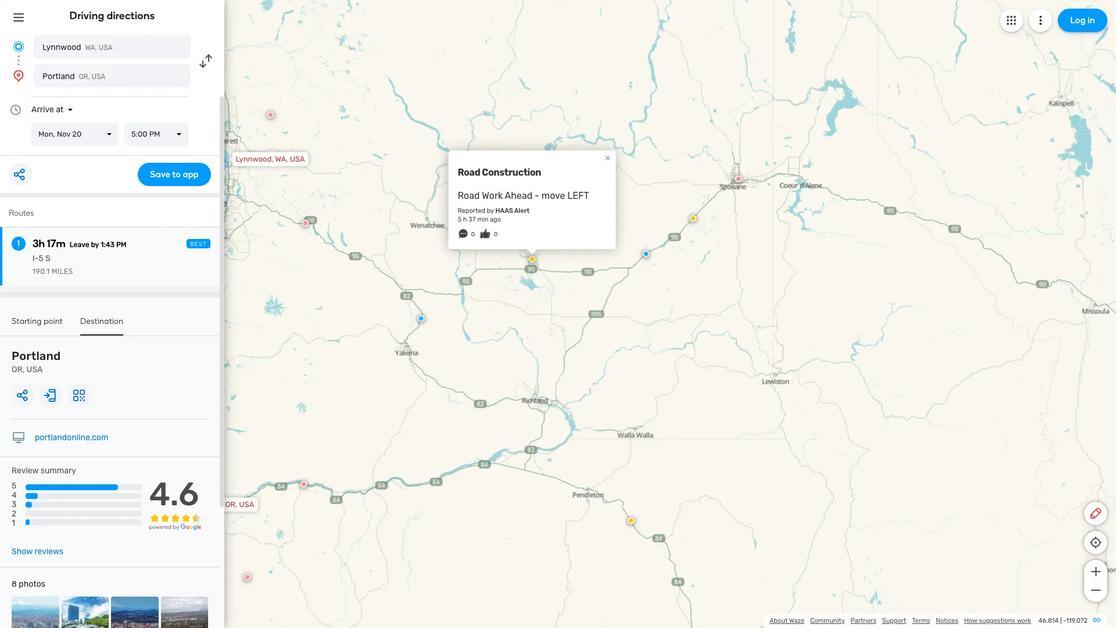 Task type: describe. For each thing, give the bounding box(es) containing it.
image 3 of portland, portland image
[[111, 597, 159, 628]]

46.814 | -119.072
[[1039, 617, 1088, 625]]

min
[[478, 216, 489, 223]]

×
[[605, 152, 611, 163]]

reviews
[[35, 547, 63, 557]]

image 2 of portland, portland image
[[61, 597, 109, 628]]

lynnwood
[[42, 42, 81, 52]]

starting
[[12, 316, 42, 326]]

5 inside road work ahead - move left reported by haas alert 5 h 37 min ago
[[458, 216, 462, 223]]

image 4 of portland, portland image
[[161, 597, 208, 628]]

portland,
[[192, 500, 224, 509]]

about waze community partners support terms notices how suggestions work
[[770, 617, 1032, 625]]

mon, nov 20
[[38, 130, 82, 138]]

portlandonline.com link
[[35, 433, 108, 443]]

ahead
[[505, 190, 533, 201]]

usa down lynnwood wa, usa
[[92, 73, 106, 81]]

best
[[190, 241, 207, 248]]

1 vertical spatial portland
[[12, 349, 61, 363]]

8
[[12, 579, 17, 589]]

h
[[463, 216, 467, 223]]

zoom in image
[[1089, 565, 1104, 579]]

1 horizontal spatial or,
[[79, 73, 90, 81]]

20
[[72, 130, 82, 138]]

terms
[[913, 617, 931, 625]]

photos
[[19, 579, 45, 589]]

1 vertical spatial road closed image
[[302, 220, 309, 227]]

0 horizontal spatial police image
[[219, 231, 226, 238]]

community link
[[811, 617, 845, 625]]

work
[[482, 190, 503, 201]]

road work ahead - move left reported by haas alert 5 h 37 min ago
[[458, 190, 590, 223]]

starting point button
[[12, 316, 63, 334]]

0 vertical spatial road closed image
[[267, 111, 274, 118]]

partners
[[851, 617, 877, 625]]

5:00 pm list box
[[124, 123, 188, 146]]

how suggestions work link
[[965, 617, 1032, 625]]

usa down starting point button
[[27, 365, 43, 375]]

1 vertical spatial police image
[[418, 315, 425, 322]]

mon,
[[38, 130, 55, 138]]

1 vertical spatial hazard image
[[628, 517, 635, 524]]

5:00 pm
[[131, 130, 160, 138]]

by inside road work ahead - move left reported by haas alert 5 h 37 min ago
[[487, 207, 494, 214]]

1 horizontal spatial 1
[[17, 238, 20, 248]]

pencil image
[[1089, 507, 1103, 521]]

- inside road work ahead - move left reported by haas alert 5 h 37 min ago
[[535, 190, 540, 201]]

1:43
[[101, 241, 115, 249]]

8 photos
[[12, 579, 45, 589]]

review
[[12, 466, 39, 476]]

190.1
[[33, 268, 50, 276]]

2
[[12, 509, 16, 519]]

suggestions
[[980, 617, 1016, 625]]

3
[[12, 500, 17, 510]]

road for road construction
[[458, 167, 481, 178]]

ago
[[490, 216, 501, 223]]

i-
[[33, 254, 39, 263]]

how
[[965, 617, 978, 625]]

computer image
[[12, 431, 26, 445]]

partners link
[[851, 617, 877, 625]]

5 inside the i-5 s 190.1 miles
[[39, 254, 43, 263]]

119.072
[[1067, 617, 1088, 625]]

miles
[[52, 268, 73, 276]]

link image
[[1093, 615, 1102, 625]]

4
[[12, 490, 17, 500]]

0 vertical spatial portland
[[42, 72, 75, 81]]

lynnwood, wa, usa
[[236, 155, 305, 163]]

1 inside 5 4 3 2 1
[[12, 519, 15, 528]]

image 1 of portland, portland image
[[12, 597, 59, 628]]

driving directions
[[70, 9, 155, 22]]

notices
[[937, 617, 959, 625]]

notices link
[[937, 617, 959, 625]]

usa right the "lynnwood,"
[[290, 155, 305, 163]]

waze
[[790, 617, 805, 625]]

1 vertical spatial or,
[[12, 365, 25, 375]]

about waze link
[[770, 617, 805, 625]]



Task type: vqa. For each thing, say whether or not it's contained in the screenshot.
bottommost this
no



Task type: locate. For each thing, give the bounding box(es) containing it.
police image
[[219, 231, 226, 238], [418, 315, 425, 322]]

1 horizontal spatial 0
[[494, 231, 498, 238]]

pm
[[149, 130, 160, 138], [116, 241, 127, 249]]

road inside road work ahead - move left reported by haas alert 5 h 37 min ago
[[458, 190, 480, 201]]

directions
[[107, 9, 155, 22]]

by
[[487, 207, 494, 214], [91, 241, 99, 249]]

wa, right the "lynnwood,"
[[275, 155, 288, 163]]

0 horizontal spatial road closed image
[[244, 574, 251, 581]]

terms link
[[913, 617, 931, 625]]

portland down starting point button
[[12, 349, 61, 363]]

show
[[12, 547, 33, 557]]

0 vertical spatial hazard image
[[690, 215, 697, 222]]

portland
[[42, 72, 75, 81], [12, 349, 61, 363]]

0 vertical spatial road
[[458, 167, 481, 178]]

2 0 from the left
[[494, 231, 498, 238]]

1 left 3h at the top left of the page
[[17, 238, 20, 248]]

wa, for lynnwood,
[[275, 155, 288, 163]]

portland, or, usa
[[192, 500, 254, 509]]

1 vertical spatial road closed image
[[300, 481, 307, 488]]

1 vertical spatial -
[[1064, 617, 1067, 625]]

1 horizontal spatial 5
[[39, 254, 43, 263]]

nov
[[57, 130, 70, 138]]

wa, inside lynnwood wa, usa
[[85, 44, 97, 52]]

46.814
[[1039, 617, 1059, 625]]

5
[[458, 216, 462, 223], [39, 254, 43, 263], [12, 481, 16, 491]]

or,
[[79, 73, 90, 81], [12, 365, 25, 375], [225, 500, 237, 509]]

portland or, usa down lynnwood wa, usa
[[42, 72, 106, 81]]

2 vertical spatial or,
[[225, 500, 237, 509]]

s
[[45, 254, 51, 263]]

- right |
[[1064, 617, 1067, 625]]

0
[[471, 231, 475, 238], [494, 231, 498, 238]]

|
[[1061, 617, 1062, 625]]

current location image
[[12, 40, 26, 54]]

road construction
[[458, 167, 541, 178]]

0 vertical spatial by
[[487, 207, 494, 214]]

portlandonline.com
[[35, 433, 108, 443]]

1
[[17, 238, 20, 248], [12, 519, 15, 528]]

review summary
[[12, 466, 76, 476]]

construction
[[482, 167, 541, 178]]

move
[[542, 190, 566, 201]]

by inside 3h 17m leave by 1:43 pm
[[91, 241, 99, 249]]

1 road from the top
[[458, 167, 481, 178]]

at
[[56, 105, 64, 115]]

1 vertical spatial pm
[[116, 241, 127, 249]]

lynnwood,
[[236, 155, 274, 163]]

driving
[[70, 9, 104, 22]]

5 4 3 2 1
[[12, 481, 17, 528]]

point
[[44, 316, 63, 326]]

× link
[[603, 152, 613, 163]]

17m
[[47, 237, 66, 250]]

1 horizontal spatial wa,
[[275, 155, 288, 163]]

1 vertical spatial portland or, usa
[[12, 349, 61, 375]]

reported
[[458, 207, 486, 214]]

0 vertical spatial wa,
[[85, 44, 97, 52]]

leave
[[70, 241, 89, 249]]

support
[[883, 617, 907, 625]]

0 horizontal spatial -
[[535, 190, 540, 201]]

5:00
[[131, 130, 147, 138]]

5 inside 5 4 3 2 1
[[12, 481, 16, 491]]

by left 1:43
[[91, 241, 99, 249]]

police image
[[643, 250, 650, 257]]

portland or, usa down starting point button
[[12, 349, 61, 375]]

road for road work ahead - move left reported by haas alert 5 h 37 min ago
[[458, 190, 480, 201]]

2 horizontal spatial road closed image
[[300, 481, 307, 488]]

5 up the 3
[[12, 481, 16, 491]]

arrive at
[[31, 105, 64, 115]]

0 horizontal spatial 1
[[12, 519, 15, 528]]

1 0 from the left
[[471, 231, 475, 238]]

arrive
[[31, 105, 54, 115]]

0 down ago
[[494, 231, 498, 238]]

0 vertical spatial road closed image
[[735, 175, 742, 182]]

work
[[1017, 617, 1032, 625]]

wa, right lynnwood
[[85, 44, 97, 52]]

hazard image
[[690, 215, 697, 222], [628, 517, 635, 524]]

0 vertical spatial 5
[[458, 216, 462, 223]]

1 vertical spatial road
[[458, 190, 480, 201]]

1 vertical spatial by
[[91, 241, 99, 249]]

or, down lynnwood wa, usa
[[79, 73, 90, 81]]

1 vertical spatial 1
[[12, 519, 15, 528]]

5 left s
[[39, 254, 43, 263]]

usa
[[99, 44, 113, 52], [92, 73, 106, 81], [290, 155, 305, 163], [27, 365, 43, 375], [239, 500, 254, 509]]

0 horizontal spatial road closed image
[[302, 220, 309, 227]]

- left move
[[535, 190, 540, 201]]

5 left h
[[458, 216, 462, 223]]

0 vertical spatial -
[[535, 190, 540, 201]]

37
[[469, 216, 476, 223]]

road
[[458, 167, 481, 178], [458, 190, 480, 201]]

0 horizontal spatial 5
[[12, 481, 16, 491]]

routes
[[9, 208, 34, 218]]

or, right portland,
[[225, 500, 237, 509]]

mon, nov 20 list box
[[31, 123, 119, 146]]

portland or, usa
[[42, 72, 106, 81], [12, 349, 61, 375]]

community
[[811, 617, 845, 625]]

about
[[770, 617, 788, 625]]

0 vertical spatial or,
[[79, 73, 90, 81]]

left
[[568, 190, 590, 201]]

usa right portland,
[[239, 500, 254, 509]]

2 horizontal spatial or,
[[225, 500, 237, 509]]

zoom out image
[[1089, 583, 1104, 597]]

0 vertical spatial police image
[[219, 231, 226, 238]]

summary
[[41, 466, 76, 476]]

0 vertical spatial 1
[[17, 238, 20, 248]]

0 horizontal spatial by
[[91, 241, 99, 249]]

1 horizontal spatial hazard image
[[690, 215, 697, 222]]

1 vertical spatial 5
[[39, 254, 43, 263]]

3h
[[33, 237, 45, 250]]

support link
[[883, 617, 907, 625]]

0 down 37
[[471, 231, 475, 238]]

wa, for lynnwood
[[85, 44, 97, 52]]

wa,
[[85, 44, 97, 52], [275, 155, 288, 163]]

0 horizontal spatial pm
[[116, 241, 127, 249]]

2 road from the top
[[458, 190, 480, 201]]

2 vertical spatial road closed image
[[244, 574, 251, 581]]

4.6
[[149, 475, 199, 514]]

show reviews
[[12, 547, 63, 557]]

2 horizontal spatial 5
[[458, 216, 462, 223]]

2 vertical spatial 5
[[12, 481, 16, 491]]

destination button
[[80, 316, 123, 336]]

or, down starting point button
[[12, 365, 25, 375]]

by up ago
[[487, 207, 494, 214]]

1 horizontal spatial road closed image
[[267, 111, 274, 118]]

1 down the 3
[[12, 519, 15, 528]]

1 horizontal spatial police image
[[418, 315, 425, 322]]

starting point
[[12, 316, 63, 326]]

0 horizontal spatial wa,
[[85, 44, 97, 52]]

lynnwood wa, usa
[[42, 42, 113, 52]]

pm inside 5:00 pm list box
[[149, 130, 160, 138]]

1 horizontal spatial road closed image
[[735, 175, 742, 182]]

1 horizontal spatial -
[[1064, 617, 1067, 625]]

alert
[[515, 207, 530, 214]]

usa inside lynnwood wa, usa
[[99, 44, 113, 52]]

destination
[[80, 316, 123, 326]]

pm right 5:00
[[149, 130, 160, 138]]

pm inside 3h 17m leave by 1:43 pm
[[116, 241, 127, 249]]

portland down lynnwood
[[42, 72, 75, 81]]

0 horizontal spatial hazard image
[[628, 517, 635, 524]]

0 vertical spatial pm
[[149, 130, 160, 138]]

haas
[[496, 207, 513, 214]]

clock image
[[9, 103, 23, 117]]

-
[[535, 190, 540, 201], [1064, 617, 1067, 625]]

road closed image
[[267, 111, 274, 118], [300, 481, 307, 488], [244, 574, 251, 581]]

0 horizontal spatial 0
[[471, 231, 475, 238]]

usa down "driving directions"
[[99, 44, 113, 52]]

road closed image
[[735, 175, 742, 182], [302, 220, 309, 227]]

pm right 1:43
[[116, 241, 127, 249]]

i-5 s 190.1 miles
[[33, 254, 73, 276]]

1 horizontal spatial pm
[[149, 130, 160, 138]]

3h 17m leave by 1:43 pm
[[33, 237, 127, 250]]

0 horizontal spatial or,
[[12, 365, 25, 375]]

location image
[[12, 69, 26, 83]]

0 vertical spatial portland or, usa
[[42, 72, 106, 81]]

1 vertical spatial wa,
[[275, 155, 288, 163]]

1 horizontal spatial by
[[487, 207, 494, 214]]



